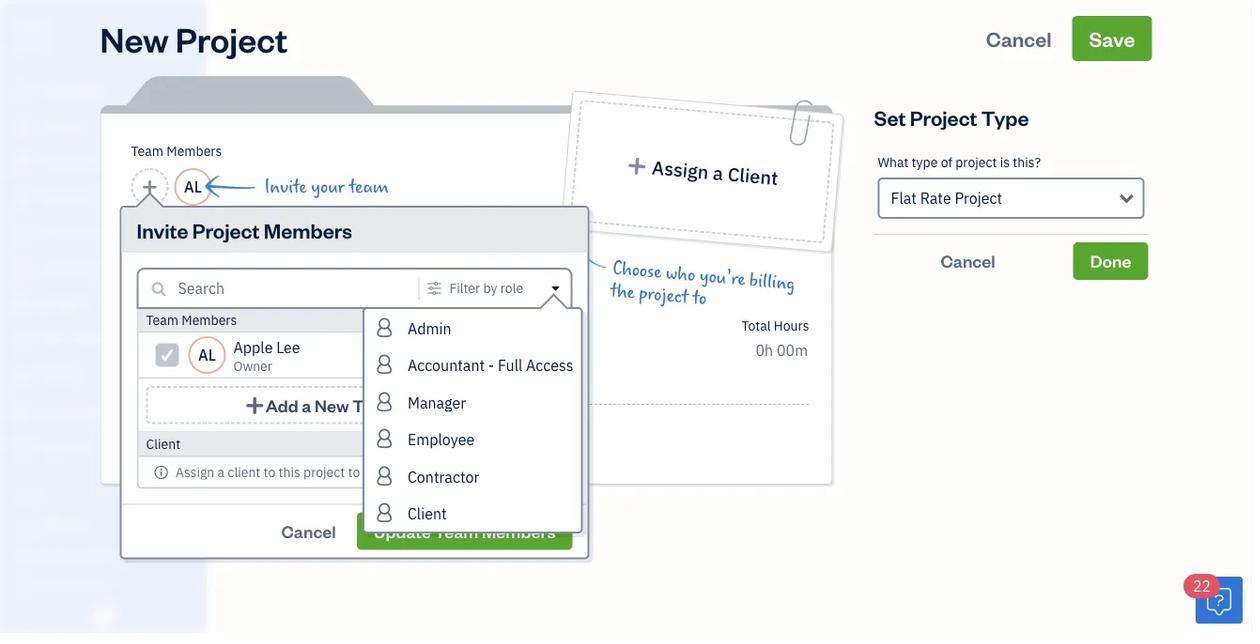 Task type: locate. For each thing, give the bounding box(es) containing it.
rate
[[921, 188, 952, 208], [466, 317, 493, 334]]

to for who
[[692, 288, 708, 310]]

2 vertical spatial cancel button
[[264, 513, 353, 550]]

flat inside field
[[891, 188, 917, 208]]

add
[[266, 394, 299, 416], [231, 420, 258, 439]]

total
[[742, 317, 771, 334]]

your
[[311, 177, 345, 197]]

0 horizontal spatial plus image
[[244, 396, 266, 415]]

plus image
[[210, 418, 227, 441]]

owner up dashboard image
[[15, 38, 50, 53]]

client
[[228, 463, 261, 481]]

add up add a service
[[266, 394, 299, 416]]

apple up dashboard image
[[15, 16, 55, 36]]

al right 'add team member' 'image'
[[184, 177, 202, 197]]

1 vertical spatial apple
[[233, 338, 273, 358]]

1 vertical spatial add
[[231, 420, 258, 439]]

0 vertical spatial rate
[[921, 188, 952, 208]]

team
[[131, 142, 163, 160], [146, 311, 179, 329], [353, 394, 396, 416], [435, 520, 479, 542]]

invite down 'add team member' 'image'
[[137, 217, 188, 243]]

cancel down flat rate project on the right top
[[941, 250, 996, 272]]

Search text field
[[178, 277, 405, 300]]

cancel down assign a client to this project to invite them.
[[281, 520, 336, 542]]

apps image
[[14, 487, 201, 502]]

rate up "amount (usd)" text field
[[466, 317, 493, 334]]

0 vertical spatial assign
[[651, 155, 710, 184]]

0 horizontal spatial client
[[146, 435, 180, 452]]

type
[[912, 154, 938, 171]]

contractor
[[408, 467, 480, 487]]

cancel button down flat rate project on the right top
[[874, 242, 1062, 280]]

contractor button
[[365, 458, 581, 495]]

hours
[[774, 317, 810, 334]]

new
[[100, 16, 169, 61], [315, 394, 349, 416]]

1 vertical spatial invite
[[137, 217, 188, 243]]

cancel up type
[[986, 25, 1052, 52]]

plus image up add a service
[[244, 396, 266, 415]]

flat
[[891, 188, 917, 208], [440, 317, 463, 334]]

add a new team member button
[[146, 386, 563, 424]]

invite left your
[[265, 177, 307, 197]]

2 horizontal spatial to
[[692, 288, 708, 310]]

1 vertical spatial new
[[315, 394, 349, 416]]

1 vertical spatial cancel button
[[874, 242, 1062, 280]]

accountant - full access button
[[365, 346, 581, 383]]

admin button
[[365, 309, 581, 346]]

0 horizontal spatial rate
[[466, 317, 493, 334]]

as
[[414, 311, 428, 329]]

1 horizontal spatial new
[[315, 394, 349, 416]]

apple left lee
[[233, 338, 273, 358]]

employee
[[408, 430, 475, 450]]

project
[[956, 154, 997, 171], [638, 283, 690, 308], [431, 311, 472, 329], [304, 463, 345, 481]]

project down choose at the top
[[638, 283, 690, 308]]

2 vertical spatial client
[[408, 504, 447, 524]]

manager
[[475, 311, 527, 329]]

items and services image
[[14, 547, 201, 562]]

to
[[692, 288, 708, 310], [264, 463, 276, 481], [348, 463, 360, 481]]

save button
[[1072, 16, 1152, 61]]

cancel button up type
[[969, 16, 1069, 61]]

rate for flat rate project
[[921, 188, 952, 208]]

update
[[374, 520, 431, 542]]

team up 'add team member' 'image'
[[131, 142, 163, 160]]

a inside assign a client
[[712, 160, 725, 186]]

a for assign a client to this project to invite them.
[[218, 463, 225, 481]]

22
[[1193, 576, 1211, 596]]

0 vertical spatial add
[[266, 394, 299, 416]]

rate down of
[[921, 188, 952, 208]]

project inside field
[[955, 188, 1003, 208]]

team right update
[[435, 520, 479, 542]]

Amount (USD) text field
[[440, 341, 481, 360]]

a
[[712, 160, 725, 186], [302, 394, 311, 416], [262, 420, 270, 439], [218, 463, 225, 481]]

1 vertical spatial flat
[[440, 317, 463, 334]]

owner
[[15, 38, 50, 53], [233, 358, 272, 375]]

0 horizontal spatial assign
[[176, 463, 215, 481]]

payment image
[[12, 225, 35, 243]]

plus image
[[626, 156, 649, 176], [244, 396, 266, 415]]

1 horizontal spatial invite
[[265, 177, 307, 197]]

0 horizontal spatial new
[[100, 16, 169, 61]]

team members
[[131, 142, 222, 160], [146, 311, 237, 329]]

project
[[176, 16, 288, 61], [910, 104, 978, 131], [955, 188, 1003, 208], [192, 217, 260, 243]]

1 horizontal spatial assign
[[372, 311, 411, 329]]

cancel button for update team members
[[264, 513, 353, 550]]

0 vertical spatial plus image
[[626, 156, 649, 176]]

1 horizontal spatial client
[[408, 504, 447, 524]]

Project Name text field
[[124, 230, 640, 268]]

report image
[[12, 439, 35, 458]]

services
[[124, 380, 184, 397]]

assign for assign a client to this project to invite them.
[[176, 463, 215, 481]]

0 vertical spatial new
[[100, 16, 169, 61]]

1 vertical spatial cancel
[[941, 250, 996, 272]]

members up "invite project members"
[[167, 142, 222, 160]]

project right as
[[431, 311, 472, 329]]

al
[[184, 177, 202, 197], [198, 345, 216, 365]]

1 vertical spatial owner
[[233, 358, 272, 375]]

a for add a service
[[262, 420, 270, 439]]

1 horizontal spatial rate
[[921, 188, 952, 208]]

0 horizontal spatial owner
[[15, 38, 50, 53]]

client image
[[12, 117, 35, 136]]

settings image
[[423, 281, 446, 296]]

member
[[400, 394, 465, 416]]

0 vertical spatial flat
[[891, 188, 917, 208]]

flat rate
[[440, 317, 493, 334]]

to left invite on the bottom left
[[348, 463, 360, 481]]

0 vertical spatial invite
[[265, 177, 307, 197]]

0 vertical spatial owner
[[15, 38, 50, 53]]

members
[[167, 142, 222, 160], [264, 217, 352, 243], [182, 311, 237, 329], [482, 520, 556, 542]]

to inside choose who you're billing the project to
[[692, 288, 708, 310]]

apple lee owner
[[233, 338, 300, 375]]

2 vertical spatial cancel
[[281, 520, 336, 542]]

assign
[[651, 155, 710, 184], [372, 311, 411, 329], [176, 463, 215, 481]]

flat down what
[[891, 188, 917, 208]]

by
[[483, 280, 498, 297]]

cancel
[[986, 25, 1052, 52], [941, 250, 996, 272], [281, 520, 336, 542]]

1 vertical spatial assign
[[372, 311, 411, 329]]

team
[[349, 177, 389, 197]]

what type of project is this? element
[[874, 140, 1149, 235]]

plus image inside "add a new team member" button
[[244, 396, 266, 415]]

resource center badge image
[[1196, 577, 1243, 624]]

main element
[[0, 0, 254, 633]]

1 horizontal spatial apple
[[233, 338, 273, 358]]

project left is
[[956, 154, 997, 171]]

to down who
[[692, 288, 708, 310]]

cancel for update team members
[[281, 520, 336, 542]]

flat up "amount (usd)" text field
[[440, 317, 463, 334]]

0 vertical spatial cancel button
[[969, 16, 1069, 61]]

project for invite project members
[[192, 217, 260, 243]]

cancel button
[[969, 16, 1069, 61], [874, 242, 1062, 280], [264, 513, 353, 550]]

-
[[488, 356, 494, 375]]

2 horizontal spatial assign
[[651, 155, 710, 184]]

1 vertical spatial plus image
[[244, 396, 266, 415]]

members inside button
[[482, 520, 556, 542]]

apple
[[15, 16, 55, 36], [233, 338, 273, 358]]

0 vertical spatial apple
[[15, 16, 55, 36]]

1 horizontal spatial flat
[[891, 188, 917, 208]]

1 horizontal spatial owner
[[233, 358, 272, 375]]

0 horizontal spatial add
[[231, 420, 258, 439]]

assign a client
[[651, 155, 779, 190]]

add right plus image
[[231, 420, 258, 439]]

assign a client to this project to invite them.
[[176, 463, 433, 481]]

apple inside apple lee owner
[[233, 338, 273, 358]]

you're
[[699, 266, 746, 290]]

apple inside main element
[[15, 16, 55, 36]]

rate inside field
[[921, 188, 952, 208]]

0 horizontal spatial flat
[[440, 317, 463, 334]]

1 horizontal spatial plus image
[[626, 156, 649, 176]]

them.
[[399, 463, 433, 481]]

a for add a new team member
[[302, 394, 311, 416]]

owner left lee
[[233, 358, 272, 375]]

Project Description text field
[[124, 281, 640, 304]]

choose
[[612, 258, 663, 283]]

done
[[1091, 250, 1132, 272]]

members up end date in  format text box
[[182, 311, 237, 329]]

add a service
[[231, 420, 323, 439]]

what
[[878, 154, 909, 171]]

employee button
[[365, 420, 581, 458]]

0 horizontal spatial to
[[264, 463, 276, 481]]

al left apple lee owner
[[198, 345, 216, 365]]

End date in  format text field
[[124, 341, 352, 360]]

client inside assign a client
[[727, 162, 779, 190]]

manager
[[408, 393, 466, 413]]

0 horizontal spatial apple
[[15, 16, 55, 36]]

add for add a service
[[231, 420, 258, 439]]

freshbooks image
[[88, 603, 118, 626]]

project for new project
[[176, 16, 288, 61]]

2 vertical spatial assign
[[176, 463, 215, 481]]

assign for assign a client
[[651, 155, 710, 184]]

invite
[[265, 177, 307, 197], [137, 217, 188, 243]]

assign inside assign a client
[[651, 155, 710, 184]]

1 vertical spatial rate
[[466, 317, 493, 334]]

cancel button down assign a client to this project to invite them.
[[264, 513, 353, 550]]

2 horizontal spatial client
[[727, 162, 779, 190]]

plus image left assign a client
[[626, 156, 649, 176]]

0 vertical spatial client
[[727, 162, 779, 190]]

set
[[874, 104, 906, 131]]

0 horizontal spatial invite
[[137, 217, 188, 243]]

to left this
[[264, 463, 276, 481]]

apple owner
[[15, 16, 55, 53]]

team members up end date in  format text box
[[146, 311, 237, 329]]

1 horizontal spatial add
[[266, 394, 299, 416]]

new inside button
[[315, 394, 349, 416]]

plus image inside assign a client button
[[626, 156, 649, 176]]

filter
[[450, 280, 480, 297]]

team members up 'add team member' 'image'
[[131, 142, 222, 160]]

cancel for done
[[941, 250, 996, 272]]

save
[[1089, 25, 1136, 52]]

accountant - full access
[[408, 356, 574, 375]]

full
[[498, 356, 523, 375]]

1 horizontal spatial to
[[348, 463, 360, 481]]

members down contractor button
[[482, 520, 556, 542]]

client
[[727, 162, 779, 190], [146, 435, 180, 452], [408, 504, 447, 524]]



Task type: describe. For each thing, give the bounding box(es) containing it.
assign for assign as project manager
[[372, 311, 411, 329]]

caretdown image
[[552, 281, 567, 296]]

update team members button
[[357, 513, 573, 550]]

plus image for add
[[244, 396, 266, 415]]

to for a
[[348, 463, 360, 481]]

of
[[941, 154, 953, 171]]

add a service button
[[124, 413, 409, 446]]

filter by role
[[450, 280, 524, 297]]

flat for flat rate
[[440, 317, 463, 334]]

client inside client button
[[408, 504, 447, 524]]

Project Type field
[[878, 178, 1145, 219]]

invoice image
[[12, 189, 35, 208]]

invite your team
[[265, 177, 389, 197]]

1 vertical spatial al
[[198, 345, 216, 365]]

team members image
[[14, 517, 201, 532]]

manager button
[[365, 383, 581, 420]]

client button
[[365, 495, 581, 532]]

plus image for assign
[[626, 156, 649, 176]]

invite for invite your team
[[265, 177, 307, 197]]

end date
[[124, 315, 177, 333]]

money image
[[12, 367, 35, 386]]

is
[[1000, 154, 1010, 171]]

assign a client button
[[570, 100, 835, 244]]

access
[[526, 356, 574, 375]]

what type of project is this?
[[878, 154, 1041, 171]]

expense image
[[12, 260, 35, 279]]

info image
[[154, 465, 169, 480]]

admin
[[408, 319, 452, 338]]

22 button
[[1184, 574, 1243, 624]]

flat for flat rate project
[[891, 188, 917, 208]]

project image
[[12, 296, 35, 315]]

dashboard image
[[12, 82, 35, 101]]

apple for owner
[[15, 16, 55, 36]]

add team member image
[[141, 176, 159, 198]]

rate for flat rate
[[466, 317, 493, 334]]

members down invite your team
[[264, 217, 352, 243]]

invite project members
[[137, 217, 352, 243]]

add a new team member
[[266, 394, 465, 416]]

cancel button for done
[[874, 242, 1062, 280]]

team up services
[[146, 311, 179, 329]]

1 vertical spatial client
[[146, 435, 180, 452]]

done button
[[1074, 242, 1149, 280]]

who
[[665, 263, 697, 286]]

add for add a new team member
[[266, 394, 299, 416]]

service
[[273, 420, 323, 439]]

this?
[[1013, 154, 1041, 171]]

project right this
[[304, 463, 345, 481]]

total hours
[[742, 317, 810, 334]]

billing
[[749, 270, 796, 295]]

0 vertical spatial cancel
[[986, 25, 1052, 52]]

set project type
[[874, 104, 1029, 131]]

choose who you're billing the project to
[[610, 258, 796, 310]]

owner inside the "apple owner"
[[15, 38, 50, 53]]

timer image
[[12, 332, 35, 350]]

new project
[[100, 16, 288, 61]]

end
[[124, 315, 146, 333]]

bank connections image
[[14, 577, 201, 592]]

invite
[[363, 463, 395, 481]]

estimate image
[[12, 153, 35, 172]]

role
[[501, 280, 524, 297]]

team left member
[[353, 394, 396, 416]]

a for assign a client
[[712, 160, 725, 186]]

Hourly Budget text field
[[756, 341, 810, 360]]

type
[[982, 104, 1029, 131]]

invite for invite project members
[[137, 217, 188, 243]]

filter by role button
[[423, 280, 567, 297]]

accountant
[[408, 356, 485, 375]]

lee
[[276, 338, 300, 358]]

apple for lee
[[233, 338, 273, 358]]

flat rate project
[[891, 188, 1003, 208]]

1 vertical spatial team members
[[146, 311, 237, 329]]

assign as project manager
[[372, 311, 527, 329]]

update team members
[[374, 520, 556, 542]]

info image
[[542, 313, 557, 328]]

project for set project type
[[910, 104, 978, 131]]

0 vertical spatial al
[[184, 177, 202, 197]]

chart image
[[12, 403, 35, 422]]

project inside choose who you're billing the project to
[[638, 283, 690, 308]]

this
[[279, 463, 300, 481]]

date
[[149, 315, 177, 333]]

the
[[610, 281, 636, 303]]

0 vertical spatial team members
[[131, 142, 222, 160]]

owner inside apple lee owner
[[233, 358, 272, 375]]



Task type: vqa. For each thing, say whether or not it's contained in the screenshot.
up!
no



